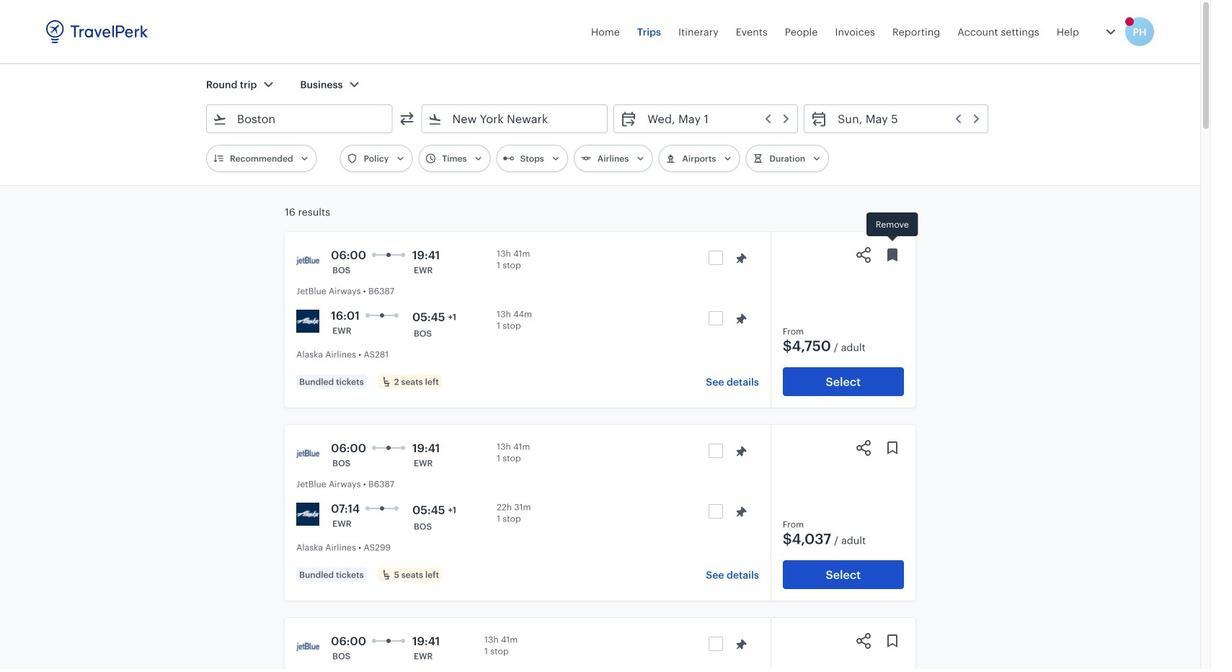 Task type: locate. For each thing, give the bounding box(es) containing it.
1 jetblue airways image from the top
[[297, 443, 320, 466]]

0 vertical spatial jetblue airways image
[[297, 443, 320, 466]]

jetblue airways image
[[297, 250, 320, 273]]

tooltip
[[867, 213, 918, 244]]

Depart field
[[638, 107, 792, 131]]

1 vertical spatial jetblue airways image
[[297, 636, 320, 659]]

From search field
[[227, 107, 373, 131]]

jetblue airways image
[[297, 443, 320, 466], [297, 636, 320, 659]]

To search field
[[442, 107, 589, 131]]



Task type: vqa. For each thing, say whether or not it's contained in the screenshot.
Return text box
no



Task type: describe. For each thing, give the bounding box(es) containing it.
2 jetblue airways image from the top
[[297, 636, 320, 659]]

Return field
[[828, 107, 982, 131]]

alaska airlines image
[[297, 310, 320, 333]]

alaska airlines image
[[297, 503, 320, 526]]



